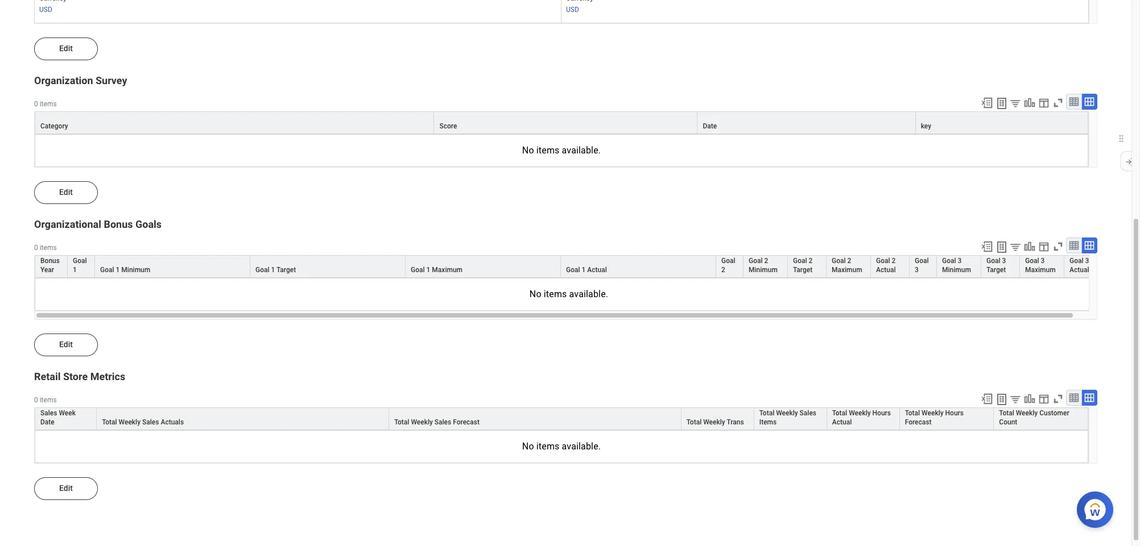 Task type: vqa. For each thing, say whether or not it's contained in the screenshot.
chevron down icon
no



Task type: describe. For each thing, give the bounding box(es) containing it.
1 edit button from the top
[[34, 38, 98, 60]]

items down total weekly sales forecast popup button
[[536, 442, 560, 452]]

retail
[[34, 371, 61, 383]]

goal for goal 3
[[915, 257, 929, 265]]

target for 3
[[986, 266, 1006, 274]]

total weekly sales actuals button
[[97, 409, 389, 430]]

sales week date
[[40, 410, 76, 427]]

2 usd link from the left
[[566, 4, 579, 14]]

click to view/edit grid preferences image
[[1038, 393, 1050, 406]]

goal 3 maximum
[[1025, 257, 1056, 274]]

weekly for total weekly sales items
[[776, 410, 798, 418]]

hours for total weekly hours actual
[[872, 410, 891, 418]]

goal 1 maximum
[[411, 266, 463, 274]]

1 select to filter grid data image from the top
[[1009, 97, 1022, 109]]

organization survey
[[34, 75, 127, 86]]

week
[[59, 410, 76, 418]]

1 for goal 1 maximum
[[426, 266, 430, 274]]

export to worksheets image for organizational bonus goals
[[995, 241, 1009, 254]]

fullscreen image for organizational bonus goals
[[1052, 241, 1064, 253]]

weekly for total weekly customer count
[[1016, 410, 1038, 418]]

retail store metrics
[[34, 371, 125, 383]]

total for total weekly trans
[[687, 419, 702, 427]]

actuals
[[161, 419, 184, 427]]

2 for goal 2
[[721, 266, 725, 274]]

count
[[999, 419, 1017, 427]]

2 for goal 2 actual
[[892, 257, 896, 265]]

2 for goal 2 target
[[809, 257, 813, 265]]

toolbar for goals
[[976, 238, 1097, 256]]

3 for goal 3 target
[[1002, 257, 1006, 265]]

2 for goal 2 minimum
[[764, 257, 768, 265]]

available. for metrics
[[562, 442, 601, 452]]

total for total weekly hours actual
[[832, 410, 847, 418]]

4 edit from the top
[[59, 484, 73, 493]]

goal 2 button
[[716, 256, 743, 278]]

score button
[[434, 112, 697, 134]]

goal for goal 2 actual
[[876, 257, 890, 265]]

expand/collapse chart image for goals
[[1023, 241, 1036, 253]]

retail store metrics button
[[34, 371, 125, 383]]

date inside organization survey group
[[703, 122, 717, 130]]

usd for 1st usd link from right
[[566, 6, 579, 14]]

target for 2
[[793, 266, 812, 274]]

minimum for 2
[[749, 266, 778, 274]]

row containing usd
[[34, 0, 1089, 23]]

year
[[40, 266, 54, 274]]

goal 2 actual button
[[871, 256, 909, 278]]

key button
[[916, 112, 1088, 134]]

goal 2
[[721, 257, 735, 274]]

goal 1 minimum
[[100, 266, 150, 274]]

weekly for total weekly hours forecast
[[922, 410, 944, 418]]

trans
[[727, 419, 744, 427]]

maximum for 3
[[1025, 266, 1056, 274]]

3 edit from the top
[[59, 340, 73, 349]]

3 for goal 3 maximum
[[1041, 257, 1045, 265]]

row for retail store metrics
[[35, 408, 1088, 431]]

category
[[40, 122, 68, 130]]

total weekly hours forecast
[[905, 410, 964, 427]]

metrics
[[90, 371, 125, 383]]

organization survey group
[[34, 74, 1097, 168]]

1 for goal 1 minimum
[[116, 266, 120, 274]]

hours for total weekly hours forecast
[[945, 410, 964, 418]]

goal 2 maximum button
[[827, 256, 870, 278]]

export to worksheets image
[[995, 393, 1009, 407]]

table image for metrics
[[1068, 393, 1080, 404]]

fullscreen image
[[1052, 97, 1064, 109]]

click to view/edit grid preferences image for organization survey
[[1038, 97, 1050, 109]]

weekly for total weekly trans
[[703, 419, 725, 427]]

row for organizational bonus goals
[[35, 256, 1103, 279]]

items down the goal 1 actual
[[544, 289, 567, 300]]

weekly for total weekly sales actuals
[[119, 419, 141, 427]]

goal 3
[[915, 257, 929, 274]]

actual for 3
[[1070, 266, 1089, 274]]

sales for total weekly sales actuals
[[142, 419, 159, 427]]

total weekly hours actual button
[[827, 409, 899, 430]]

actual for 2
[[876, 266, 896, 274]]

available. for goals
[[569, 289, 608, 300]]

items
[[759, 419, 777, 427]]

row for organization survey
[[35, 112, 1088, 134]]

expand table image for organization survey
[[1084, 96, 1095, 108]]

0 vertical spatial bonus
[[104, 219, 133, 230]]

goal 2 minimum
[[749, 257, 778, 274]]

store
[[63, 371, 88, 383]]

sales inside "sales week date"
[[40, 410, 57, 418]]

goal 1 target button
[[250, 256, 405, 278]]

export to worksheets image for organization survey
[[995, 97, 1009, 110]]

minimum for 3
[[942, 266, 971, 274]]

table image for goals
[[1068, 240, 1080, 252]]

3 for goal 3 actual
[[1085, 257, 1089, 265]]

forecast for total weekly sales forecast
[[453, 419, 480, 427]]

items up bonus year
[[40, 244, 57, 252]]

no items available. for metrics
[[522, 442, 601, 452]]

total for total weekly sales actuals
[[102, 419, 117, 427]]

3 edit button from the top
[[34, 334, 98, 357]]

1 for goal 1
[[73, 266, 77, 274]]

select to filter grid data image for goals
[[1009, 241, 1022, 253]]

bonus year button
[[35, 256, 67, 278]]

total weekly trans button
[[681, 409, 754, 430]]

key
[[921, 122, 931, 130]]

bonus inside popup button
[[40, 257, 60, 265]]

organizational bonus goals button
[[34, 219, 162, 230]]

goal for goal 1 maximum
[[411, 266, 425, 274]]

organizational
[[34, 219, 101, 230]]

target for 1
[[276, 266, 296, 274]]

total weekly customer count button
[[994, 409, 1088, 430]]

1 usd link from the left
[[39, 4, 52, 14]]

1 expand/collapse chart image from the top
[[1023, 97, 1036, 109]]

goal 2 target button
[[788, 256, 826, 278]]

category button
[[35, 112, 434, 134]]

goal 3 minimum button
[[937, 256, 981, 278]]



Task type: locate. For each thing, give the bounding box(es) containing it.
0 up bonus year popup button
[[34, 244, 38, 252]]

2 vertical spatial no items available.
[[522, 442, 601, 452]]

0 horizontal spatial maximum
[[432, 266, 463, 274]]

organizational bonus goals group
[[34, 218, 1103, 320]]

goal for goal 3 minimum
[[942, 257, 956, 265]]

expand table image for retail store metrics
[[1084, 393, 1095, 404]]

minimum inside 'popup button'
[[942, 266, 971, 274]]

goal 1 actual
[[566, 266, 607, 274]]

1 inside goal 1
[[73, 266, 77, 274]]

1 vertical spatial export to excel image
[[981, 393, 993, 406]]

1 vertical spatial bonus
[[40, 257, 60, 265]]

no items available. for goals
[[530, 289, 608, 300]]

5 1 from the left
[[582, 266, 586, 274]]

2 inside goal 2 target
[[809, 257, 813, 265]]

goal 3 actual button
[[1064, 256, 1103, 278]]

3 maximum from the left
[[1025, 266, 1056, 274]]

total inside total weekly sales items
[[759, 410, 774, 418]]

edit button
[[34, 38, 98, 60], [34, 182, 98, 204], [34, 334, 98, 357], [34, 478, 98, 501]]

maximum for 1
[[432, 266, 463, 274]]

1
[[73, 266, 77, 274], [116, 266, 120, 274], [271, 266, 275, 274], [426, 266, 430, 274], [582, 266, 586, 274]]

2 table image from the top
[[1068, 393, 1080, 404]]

1 export to worksheets image from the top
[[995, 97, 1009, 110]]

2 usd from the left
[[566, 6, 579, 14]]

goal 3 target
[[986, 257, 1006, 274]]

0 horizontal spatial date
[[40, 419, 54, 427]]

click to view/edit grid preferences image
[[1038, 97, 1050, 109], [1038, 241, 1050, 253]]

goal 3 target button
[[981, 256, 1019, 278]]

target inside goal 2 target
[[793, 266, 812, 274]]

table image left expand table icon
[[1068, 240, 1080, 252]]

2 expand table image from the top
[[1084, 393, 1095, 404]]

0 horizontal spatial bonus
[[40, 257, 60, 265]]

0 inside organization survey group
[[34, 100, 38, 108]]

1 vertical spatial no
[[530, 289, 541, 300]]

2 edit button from the top
[[34, 182, 98, 204]]

3
[[958, 257, 962, 265], [1002, 257, 1006, 265], [1041, 257, 1045, 265], [1085, 257, 1089, 265], [915, 266, 919, 274]]

0 vertical spatial export to worksheets image
[[995, 97, 1009, 110]]

3 0 from the top
[[34, 397, 38, 405]]

0 items
[[34, 100, 57, 108], [34, 244, 57, 252], [34, 397, 57, 405]]

goal 2 maximum
[[832, 257, 862, 274]]

0 vertical spatial expand table image
[[1084, 96, 1095, 108]]

2 maximum from the left
[[832, 266, 862, 274]]

3 inside the "goal 3 minimum"
[[958, 257, 962, 265]]

row
[[34, 0, 1089, 23], [35, 112, 1088, 134], [35, 256, 1103, 279], [35, 408, 1088, 431]]

forecast
[[453, 419, 480, 427], [905, 419, 932, 427]]

1 for goal 1 target
[[271, 266, 275, 274]]

row containing bonus year
[[35, 256, 1103, 279]]

3 inside goal 3 maximum
[[1041, 257, 1045, 265]]

1 minimum from the left
[[121, 266, 150, 274]]

0 vertical spatial select to filter grid data image
[[1009, 97, 1022, 109]]

1 table image from the top
[[1068, 240, 1080, 252]]

0 items up the category at the left top
[[34, 100, 57, 108]]

2 1 from the left
[[116, 266, 120, 274]]

toolbar up key popup button
[[976, 94, 1097, 112]]

goal 1
[[73, 257, 87, 274]]

date inside "sales week date"
[[40, 419, 54, 427]]

toolbar inside retail store metrics group
[[976, 390, 1097, 408]]

weekly for total weekly hours actual
[[849, 410, 871, 418]]

goal inside goal 1 minimum popup button
[[100, 266, 114, 274]]

actual inside popup button
[[1070, 266, 1089, 274]]

2 horizontal spatial target
[[986, 266, 1006, 274]]

0 vertical spatial click to view/edit grid preferences image
[[1038, 97, 1050, 109]]

0 for organization survey
[[34, 100, 38, 108]]

1 horizontal spatial maximum
[[832, 266, 862, 274]]

total for total weekly sales forecast
[[394, 419, 409, 427]]

toolbar
[[976, 94, 1097, 112], [976, 238, 1097, 256], [976, 390, 1097, 408]]

3 minimum from the left
[[942, 266, 971, 274]]

2 inside "goal 2 maximum"
[[847, 257, 851, 265]]

goal for goal 1 target
[[255, 266, 269, 274]]

goal for goal 2 maximum
[[832, 257, 846, 265]]

4 1 from the left
[[426, 266, 430, 274]]

expand table image
[[1084, 96, 1095, 108], [1084, 393, 1095, 404]]

1 export to excel image from the top
[[981, 97, 993, 109]]

minimum down goals
[[121, 266, 150, 274]]

1 target from the left
[[276, 266, 296, 274]]

1 vertical spatial no items available.
[[530, 289, 608, 300]]

total weekly sales items
[[759, 410, 816, 427]]

1 vertical spatial select to filter grid data image
[[1009, 241, 1022, 253]]

2 inside the goal 2
[[721, 266, 725, 274]]

1 1 from the left
[[73, 266, 77, 274]]

goal for goal 3 actual
[[1070, 257, 1084, 265]]

fullscreen image right click to view/edit grid preferences image
[[1052, 393, 1064, 406]]

4 edit button from the top
[[34, 478, 98, 501]]

maximum
[[432, 266, 463, 274], [832, 266, 862, 274], [1025, 266, 1056, 274]]

0 vertical spatial 0 items
[[34, 100, 57, 108]]

0 vertical spatial date
[[703, 122, 717, 130]]

3 toolbar from the top
[[976, 390, 1097, 408]]

3 right the goal 2 actual "popup button"
[[915, 266, 919, 274]]

3 0 items from the top
[[34, 397, 57, 405]]

2 vertical spatial 0 items
[[34, 397, 57, 405]]

0 horizontal spatial usd link
[[39, 4, 52, 14]]

bonus
[[104, 219, 133, 230], [40, 257, 60, 265]]

goal for goal 1
[[73, 257, 87, 265]]

3 select to filter grid data image from the top
[[1009, 394, 1022, 406]]

0 horizontal spatial target
[[276, 266, 296, 274]]

0 horizontal spatial usd
[[39, 6, 52, 14]]

goal inside 'goal 3 target'
[[986, 257, 1000, 265]]

2 left goal 2 actual
[[847, 257, 851, 265]]

2 target from the left
[[793, 266, 812, 274]]

hours inside total weekly hours forecast
[[945, 410, 964, 418]]

3 inside goal 3 actual
[[1085, 257, 1089, 265]]

2 select to filter grid data image from the top
[[1009, 241, 1022, 253]]

total weekly hours actual
[[832, 410, 891, 427]]

usd
[[39, 6, 52, 14], [566, 6, 579, 14]]

1 horizontal spatial minimum
[[749, 266, 778, 274]]

goal inside goal 3 maximum
[[1025, 257, 1039, 265]]

goal 1 button
[[68, 256, 94, 278]]

available. inside organization survey group
[[562, 145, 601, 156]]

0 horizontal spatial forecast
[[453, 419, 480, 427]]

1 vertical spatial table image
[[1068, 393, 1080, 404]]

2
[[764, 257, 768, 265], [809, 257, 813, 265], [847, 257, 851, 265], [892, 257, 896, 265], [721, 266, 725, 274]]

goal inside the "goal 3 minimum"
[[942, 257, 956, 265]]

bonus up the year
[[40, 257, 60, 265]]

2 toolbar from the top
[[976, 238, 1097, 256]]

usd for 1st usd link from left
[[39, 6, 52, 14]]

3 1 from the left
[[271, 266, 275, 274]]

weekly inside total weekly hours forecast
[[922, 410, 944, 418]]

available.
[[562, 145, 601, 156], [569, 289, 608, 300], [562, 442, 601, 452]]

available. inside retail store metrics group
[[562, 442, 601, 452]]

no items available. inside retail store metrics group
[[522, 442, 601, 452]]

2 click to view/edit grid preferences image from the top
[[1038, 241, 1050, 253]]

1 maximum from the left
[[432, 266, 463, 274]]

0 down "organization"
[[34, 100, 38, 108]]

expand table image
[[1084, 240, 1095, 252]]

weekly
[[776, 410, 798, 418], [849, 410, 871, 418], [922, 410, 944, 418], [1016, 410, 1038, 418], [119, 419, 141, 427], [411, 419, 433, 427], [703, 419, 725, 427]]

goal inside goal 2 popup button
[[721, 257, 735, 265]]

1 horizontal spatial forecast
[[905, 419, 932, 427]]

minimum right goal 3 popup button
[[942, 266, 971, 274]]

2 forecast from the left
[[905, 419, 932, 427]]

export to excel image up key popup button
[[981, 97, 993, 109]]

items down score popup button
[[536, 145, 560, 156]]

1 expand table image from the top
[[1084, 96, 1095, 108]]

maximum for 2
[[832, 266, 862, 274]]

no items available. inside organization survey group
[[522, 145, 601, 156]]

total weekly customer count
[[999, 410, 1069, 427]]

2 export to excel image from the top
[[981, 393, 993, 406]]

0 vertical spatial expand/collapse chart image
[[1023, 97, 1036, 109]]

0 items up bonus year
[[34, 244, 57, 252]]

expand table image right click to view/edit grid preferences image
[[1084, 393, 1095, 404]]

score
[[439, 122, 457, 130]]

0 vertical spatial 0
[[34, 100, 38, 108]]

1 for goal 1 actual
[[582, 266, 586, 274]]

fullscreen image
[[1052, 241, 1064, 253], [1052, 393, 1064, 406]]

goals
[[135, 219, 162, 230]]

0 items inside organization survey group
[[34, 100, 57, 108]]

1 click to view/edit grid preferences image from the top
[[1038, 97, 1050, 109]]

actual
[[587, 266, 607, 274], [876, 266, 896, 274], [1070, 266, 1089, 274], [832, 419, 852, 427]]

row inside organization survey group
[[35, 112, 1088, 134]]

minimum for 1
[[121, 266, 150, 274]]

2 inside goal 2 minimum
[[764, 257, 768, 265]]

3 left goal 3 actual
[[1041, 257, 1045, 265]]

no inside retail store metrics group
[[522, 442, 534, 452]]

goal inside goal 1 maximum popup button
[[411, 266, 425, 274]]

3 target from the left
[[986, 266, 1006, 274]]

1 0 from the top
[[34, 100, 38, 108]]

1 vertical spatial fullscreen image
[[1052, 393, 1064, 406]]

total inside total weekly customer count
[[999, 410, 1014, 418]]

weekly for total weekly sales forecast
[[411, 419, 433, 427]]

total weekly trans
[[687, 419, 744, 427]]

1 horizontal spatial date
[[703, 122, 717, 130]]

total
[[759, 410, 774, 418], [832, 410, 847, 418], [905, 410, 920, 418], [999, 410, 1014, 418], [102, 419, 117, 427], [394, 419, 409, 427], [687, 419, 702, 427]]

2 fullscreen image from the top
[[1052, 393, 1064, 406]]

0 vertical spatial toolbar
[[976, 94, 1097, 112]]

forecast for total weekly hours forecast
[[905, 419, 932, 427]]

goal for goal 3 maximum
[[1025, 257, 1039, 265]]

export to excel image left export to worksheets icon
[[981, 393, 993, 406]]

target inside 'goal 3 target'
[[986, 266, 1006, 274]]

items
[[40, 100, 57, 108], [536, 145, 560, 156], [40, 244, 57, 252], [544, 289, 567, 300], [40, 397, 57, 405], [536, 442, 560, 452]]

total weekly hours forecast button
[[900, 409, 993, 430]]

export to excel image
[[981, 97, 993, 109], [981, 393, 993, 406]]

1 vertical spatial available.
[[569, 289, 608, 300]]

goal inside goal 2 target
[[793, 257, 807, 265]]

goal 1 maximum button
[[406, 256, 560, 278]]

weekly inside total weekly sales items
[[776, 410, 798, 418]]

expand/collapse chart image
[[1023, 97, 1036, 109], [1023, 241, 1036, 253], [1023, 393, 1036, 406]]

0 for organizational bonus goals
[[34, 244, 38, 252]]

0 inside retail store metrics group
[[34, 397, 38, 405]]

expand/collapse chart image left click to view/edit grid preferences image
[[1023, 393, 1036, 406]]

weekly inside total weekly customer count
[[1016, 410, 1038, 418]]

target
[[276, 266, 296, 274], [793, 266, 812, 274], [986, 266, 1006, 274]]

export to worksheets image inside organizational bonus goals group
[[995, 241, 1009, 254]]

1 0 items from the top
[[34, 100, 57, 108]]

customer
[[1039, 410, 1069, 418]]

2 vertical spatial no
[[522, 442, 534, 452]]

organization
[[34, 75, 93, 86]]

retail store metrics group
[[34, 370, 1097, 464]]

export to worksheets image up key popup button
[[995, 97, 1009, 110]]

goal inside goal 2 actual
[[876, 257, 890, 265]]

1 fullscreen image from the top
[[1052, 241, 1064, 253]]

2 0 items from the top
[[34, 244, 57, 252]]

survey
[[96, 75, 127, 86]]

organization survey button
[[34, 75, 127, 86]]

select to filter grid data image up key popup button
[[1009, 97, 1022, 109]]

2 left goal 2 minimum
[[721, 266, 725, 274]]

total for total weekly customer count
[[999, 410, 1014, 418]]

export to worksheets image right export to excel icon
[[995, 241, 1009, 254]]

no items available. down the goal 1 actual
[[530, 289, 608, 300]]

table image
[[1068, 240, 1080, 252], [1068, 393, 1080, 404]]

0 horizontal spatial hours
[[872, 410, 891, 418]]

3 inside 'goal 3 target'
[[1002, 257, 1006, 265]]

1 horizontal spatial hours
[[945, 410, 964, 418]]

2 hours from the left
[[945, 410, 964, 418]]

table image
[[1068, 96, 1080, 108]]

toolbar inside organizational bonus goals group
[[976, 238, 1097, 256]]

goal inside goal 1 target popup button
[[255, 266, 269, 274]]

row inside retail store metrics group
[[35, 408, 1088, 431]]

0 vertical spatial no items available.
[[522, 145, 601, 156]]

export to worksheets image
[[995, 97, 1009, 110], [995, 241, 1009, 254]]

toolbar for metrics
[[976, 390, 1097, 408]]

total for total weekly hours forecast
[[905, 410, 920, 418]]

no for goals
[[530, 289, 541, 300]]

toolbar up goal 3 maximum at the right of the page
[[976, 238, 1097, 256]]

1 inside popup button
[[271, 266, 275, 274]]

no
[[522, 145, 534, 156], [530, 289, 541, 300], [522, 442, 534, 452]]

2 0 from the top
[[34, 244, 38, 252]]

no for metrics
[[522, 442, 534, 452]]

1 horizontal spatial bonus
[[104, 219, 133, 230]]

click to view/edit grid preferences image left fullscreen image
[[1038, 97, 1050, 109]]

export to excel image for organization survey
[[981, 97, 993, 109]]

1 vertical spatial date
[[40, 419, 54, 427]]

1 horizontal spatial usd
[[566, 6, 579, 14]]

1 horizontal spatial usd link
[[566, 4, 579, 14]]

select to filter grid data image right export to worksheets icon
[[1009, 394, 1022, 406]]

total inside total weekly hours forecast
[[905, 410, 920, 418]]

edit
[[59, 44, 73, 53], [59, 188, 73, 197], [59, 340, 73, 349], [59, 484, 73, 493]]

click to view/edit grid preferences image for organizational bonus goals
[[1038, 241, 1050, 253]]

total weekly sales items button
[[754, 409, 826, 430]]

2 export to worksheets image from the top
[[995, 241, 1009, 254]]

1 horizontal spatial target
[[793, 266, 812, 274]]

forecast inside total weekly hours forecast
[[905, 419, 932, 427]]

0 items inside retail store metrics group
[[34, 397, 57, 405]]

total weekly sales forecast
[[394, 419, 480, 427]]

0 vertical spatial fullscreen image
[[1052, 241, 1064, 253]]

2 minimum from the left
[[749, 266, 778, 274]]

1 usd from the left
[[39, 6, 52, 14]]

0 vertical spatial table image
[[1068, 240, 1080, 252]]

goal inside goal 1 actual "popup button"
[[566, 266, 580, 274]]

goal for goal 2 minimum
[[749, 257, 763, 265]]

goal for goal 2 target
[[793, 257, 807, 265]]

goal 3 button
[[910, 256, 936, 278]]

1 hours from the left
[[872, 410, 891, 418]]

total for total weekly sales items
[[759, 410, 774, 418]]

no items available.
[[522, 145, 601, 156], [530, 289, 608, 300], [522, 442, 601, 452]]

2 inside goal 2 actual
[[892, 257, 896, 265]]

actual for 1
[[587, 266, 607, 274]]

no inside organization survey group
[[522, 145, 534, 156]]

2 edit from the top
[[59, 188, 73, 197]]

1 edit from the top
[[59, 44, 73, 53]]

3 for goal 3
[[915, 266, 919, 274]]

goal
[[73, 257, 87, 265], [721, 257, 735, 265], [749, 257, 763, 265], [793, 257, 807, 265], [832, 257, 846, 265], [876, 257, 890, 265], [915, 257, 929, 265], [942, 257, 956, 265], [986, 257, 1000, 265], [1025, 257, 1039, 265], [1070, 257, 1084, 265], [100, 266, 114, 274], [255, 266, 269, 274], [411, 266, 425, 274], [566, 266, 580, 274]]

2 vertical spatial expand/collapse chart image
[[1023, 393, 1036, 406]]

date
[[703, 122, 717, 130], [40, 419, 54, 427]]

bonus left goals
[[104, 219, 133, 230]]

goal inside goal 3 actual
[[1070, 257, 1084, 265]]

goal inside goal 2 minimum
[[749, 257, 763, 265]]

0 items for organizational bonus goals
[[34, 244, 57, 252]]

date button
[[698, 112, 915, 134]]

weekly inside "total weekly hours actual"
[[849, 410, 871, 418]]

0 items for retail store metrics
[[34, 397, 57, 405]]

fullscreen image for retail store metrics
[[1052, 393, 1064, 406]]

usd link
[[39, 4, 52, 14], [566, 4, 579, 14]]

0 items inside organizational bonus goals group
[[34, 244, 57, 252]]

hours
[[872, 410, 891, 418], [945, 410, 964, 418]]

toolbar inside organization survey group
[[976, 94, 1097, 112]]

0 items for organization survey
[[34, 100, 57, 108]]

no items available. inside organizational bonus goals group
[[530, 289, 608, 300]]

0 vertical spatial export to excel image
[[981, 97, 993, 109]]

goal 1 minimum button
[[95, 256, 250, 278]]

bonus year
[[40, 257, 60, 274]]

select to filter grid data image up goal 3 target popup button
[[1009, 241, 1022, 253]]

1 vertical spatial expand/collapse chart image
[[1023, 241, 1036, 253]]

expand/collapse chart image up goal 3 maximum at the right of the page
[[1023, 241, 1036, 253]]

3 expand/collapse chart image from the top
[[1023, 393, 1036, 406]]

total weekly sales forecast button
[[389, 409, 681, 430]]

0 inside organizational bonus goals group
[[34, 244, 38, 252]]

2 vertical spatial available.
[[562, 442, 601, 452]]

items up "sales week date"
[[40, 397, 57, 405]]

1 vertical spatial click to view/edit grid preferences image
[[1038, 241, 1050, 253]]

actual inside "total weekly hours actual"
[[832, 419, 852, 427]]

select to filter grid data image for metrics
[[1009, 394, 1022, 406]]

goal for goal 3 target
[[986, 257, 1000, 265]]

1 vertical spatial 0
[[34, 244, 38, 252]]

hours inside "total weekly hours actual"
[[872, 410, 891, 418]]

2 vertical spatial select to filter grid data image
[[1009, 394, 1022, 406]]

2 left goal 3 at the right of page
[[892, 257, 896, 265]]

goal 2 target
[[793, 257, 813, 274]]

0 vertical spatial no
[[522, 145, 534, 156]]

no items available. down score popup button
[[522, 145, 601, 156]]

minimum
[[121, 266, 150, 274], [749, 266, 778, 274], [942, 266, 971, 274]]

3 inside goal 3
[[915, 266, 919, 274]]

1 vertical spatial export to worksheets image
[[995, 241, 1009, 254]]

no inside organizational bonus goals group
[[530, 289, 541, 300]]

2 for goal 2 maximum
[[847, 257, 851, 265]]

1 toolbar from the top
[[976, 94, 1097, 112]]

goal for goal 2
[[721, 257, 735, 265]]

goal 2 minimum button
[[744, 256, 787, 278]]

0
[[34, 100, 38, 108], [34, 244, 38, 252], [34, 397, 38, 405]]

goal 1 actual button
[[561, 256, 716, 278]]

0 down retail
[[34, 397, 38, 405]]

goal inside goal 1 popup button
[[73, 257, 87, 265]]

available. down the goal 1 actual
[[569, 289, 608, 300]]

total inside "total weekly hours actual"
[[832, 410, 847, 418]]

2 horizontal spatial minimum
[[942, 266, 971, 274]]

toolbar up total weekly customer count
[[976, 390, 1097, 408]]

fullscreen image up goal 3 maximum popup button
[[1052, 241, 1064, 253]]

row inside organizational bonus goals group
[[35, 256, 1103, 279]]

1 vertical spatial toolbar
[[976, 238, 1097, 256]]

goal for goal 1 minimum
[[100, 266, 114, 274]]

organizational bonus goals
[[34, 219, 162, 230]]

goal 3 minimum
[[942, 257, 971, 274]]

0 horizontal spatial minimum
[[121, 266, 150, 274]]

click to view/edit grid preferences image up goal 3 maximum at the right of the page
[[1038, 241, 1050, 253]]

goal 1 target
[[255, 266, 296, 274]]

3 for goal 3 minimum
[[958, 257, 962, 265]]

goal 3 maximum button
[[1020, 256, 1064, 278]]

available. down score popup button
[[562, 145, 601, 156]]

sales for total weekly sales items
[[800, 410, 816, 418]]

2 horizontal spatial maximum
[[1025, 266, 1056, 274]]

export to excel image
[[981, 241, 993, 253]]

available. inside organizational bonus goals group
[[569, 289, 608, 300]]

expand table image right table icon
[[1084, 96, 1095, 108]]

available. down total weekly sales forecast popup button
[[562, 442, 601, 452]]

3 left goal 3 maximum at the right of the page
[[1002, 257, 1006, 265]]

goal inside "goal 2 maximum"
[[832, 257, 846, 265]]

expand/collapse chart image for metrics
[[1023, 393, 1036, 406]]

total weekly sales actuals
[[102, 419, 184, 427]]

items up the category at the left top
[[40, 100, 57, 108]]

sales
[[40, 410, 57, 418], [800, 410, 816, 418], [142, 419, 159, 427], [435, 419, 451, 427]]

1 vertical spatial expand table image
[[1084, 393, 1095, 404]]

row containing category
[[35, 112, 1088, 134]]

goal 2 actual
[[876, 257, 896, 274]]

2 vertical spatial toolbar
[[976, 390, 1097, 408]]

2 expand/collapse chart image from the top
[[1023, 241, 1036, 253]]

1 inside "popup button"
[[582, 266, 586, 274]]

1 forecast from the left
[[453, 419, 480, 427]]

1 vertical spatial 0 items
[[34, 244, 57, 252]]

goal for goal 1 actual
[[566, 266, 580, 274]]

sales week date button
[[35, 409, 96, 430]]

expand/collapse chart image left fullscreen image
[[1023, 97, 1036, 109]]

export to excel image for retail store metrics
[[981, 393, 993, 406]]

3 down expand table icon
[[1085, 257, 1089, 265]]

2 left "goal 2 maximum"
[[809, 257, 813, 265]]

table image up "customer"
[[1068, 393, 1080, 404]]

goal inside goal 3 popup button
[[915, 257, 929, 265]]

no items available. down total weekly sales forecast popup button
[[522, 442, 601, 452]]

row containing sales week date
[[35, 408, 1088, 431]]

minimum right goal 2 popup button
[[749, 266, 778, 274]]

0 items up "sales week date"
[[34, 397, 57, 405]]

3 left 'goal 3 target'
[[958, 257, 962, 265]]

2 left goal 2 target on the right of the page
[[764, 257, 768, 265]]

sales inside total weekly sales items
[[800, 410, 816, 418]]

goal 3 actual
[[1070, 257, 1089, 274]]

0 for retail store metrics
[[34, 397, 38, 405]]

select to filter grid data image
[[1009, 97, 1022, 109], [1009, 241, 1022, 253], [1009, 394, 1022, 406]]

sales for total weekly sales forecast
[[435, 419, 451, 427]]

0 vertical spatial available.
[[562, 145, 601, 156]]

2 vertical spatial 0
[[34, 397, 38, 405]]



